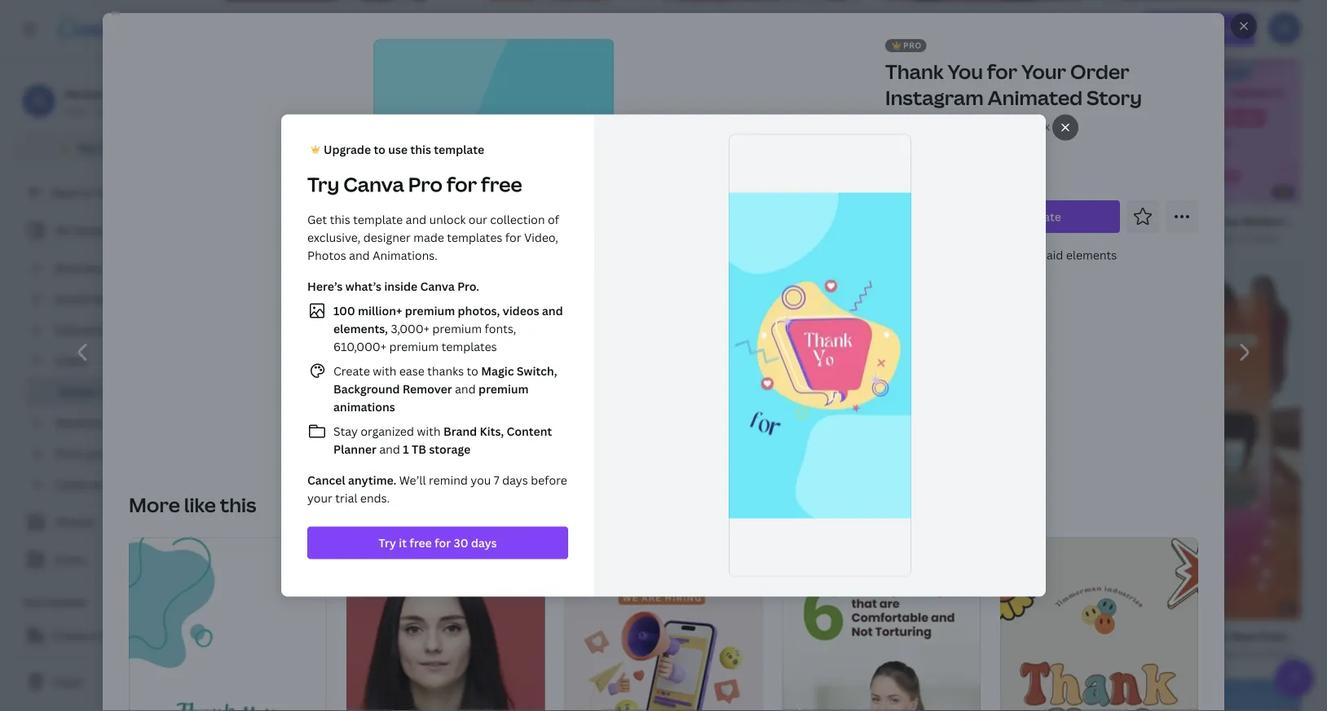 Task type: locate. For each thing, give the bounding box(es) containing it.
pink playful music live podcast mobile video link
[[915, 212, 1165, 230]]

content up create a team
[[47, 596, 86, 610]]

1 horizontal spatial instagram
[[446, 212, 502, 227]]

premium up '3,000+'
[[405, 303, 455, 319]]

your content
[[23, 596, 86, 610]]

free •
[[65, 104, 93, 117]]

podcast inside pink pride month new podcast mob mobile video by yuliia frost studio
[[1259, 629, 1304, 645]]

pink december video greetings your story mobile video by templates for fun!
[[915, 629, 1151, 660]]

get this template and unlock our collection of exclusive, designer made templates for video, photos and animations.
[[307, 212, 559, 263]]

for
[[987, 58, 1017, 85], [447, 171, 477, 198], [505, 230, 521, 245], [435, 536, 451, 551], [1044, 647, 1058, 660]]

1 horizontal spatial your
[[1021, 58, 1066, 85]]

pro up 'back to home' link
[[135, 140, 154, 155]]

canva inside 'gradient vlog instagram reels video mobile video by canva creative studio'
[[336, 645, 365, 659]]

2 horizontal spatial try
[[379, 536, 396, 551]]

2 vertical spatial your
[[1093, 629, 1118, 644]]

0 vertical spatial photos
[[307, 248, 346, 263]]

to left magic
[[467, 364, 478, 379]]

1 horizontal spatial free
[[481, 171, 522, 198]]

duvisuel
[[555, 647, 596, 660]]

your
[[1021, 58, 1066, 85], [23, 596, 45, 610], [1093, 629, 1118, 644]]

0 horizontal spatial free
[[410, 536, 432, 551]]

0 horizontal spatial your
[[23, 596, 45, 610]]

0 horizontal spatial create
[[52, 628, 89, 644]]

pro up day
[[408, 171, 443, 198]]

photos inside 'get this template and unlock our collection of exclusive, designer made templates for video, photos and animations.'
[[307, 248, 346, 263]]

canva
[[98, 140, 132, 155], [343, 171, 404, 198], [420, 279, 455, 294], [336, 645, 365, 659]]

instagram up the mobile video by canva creative studio link
[[336, 627, 392, 643]]

try
[[78, 140, 95, 155], [307, 171, 339, 198], [379, 536, 396, 551]]

try inside button
[[379, 536, 396, 551]]

0 horizontal spatial content
[[47, 596, 86, 610]]

by down december
[[979, 647, 991, 660]]

pink pride month new podcast mob link
[[1134, 628, 1327, 646]]

0 horizontal spatial creative
[[367, 645, 407, 659]]

0 horizontal spatial studio
[[360, 229, 391, 243]]

million+
[[358, 303, 402, 319]]

list
[[307, 301, 568, 459]]

and right cards
[[90, 477, 111, 493]]

pink inside pink pride month new podcast mob mobile video by yuliia frost studio
[[1134, 629, 1158, 645]]

by down turquoise
[[1198, 231, 1210, 245]]

pink pride month new podcast mob mobile video by yuliia frost studio
[[1134, 629, 1327, 660]]

podcast down $
[[1259, 629, 1304, 645]]

canva down gradient vlog instagram reels video link
[[336, 645, 365, 659]]

story right "animated"
[[1087, 84, 1142, 111]]

instagram inside thank you for your order instagram animated story mobile video • 1080 × 1920 px
[[885, 84, 984, 111]]

premium down photos,
[[432, 321, 482, 337]]

pink for pink and turquoise modern summe
[[1134, 213, 1158, 229]]

made
[[413, 230, 444, 245]]

for right you
[[987, 58, 1017, 85]]

0 horizontal spatial to
[[81, 185, 93, 200]]

templates down our
[[447, 230, 502, 245]]

2 horizontal spatial studio
[[1266, 647, 1297, 660]]

1 horizontal spatial photos
[[307, 248, 346, 263]]

2 horizontal spatial instagram
[[885, 84, 984, 111]]

0 vertical spatial days
[[502, 473, 528, 488]]

1 horizontal spatial create
[[333, 364, 370, 379]]

1 vertical spatial instagram
[[446, 212, 502, 227]]

content
[[507, 424, 552, 439], [47, 596, 86, 610]]

content right "kits," at the left of page
[[507, 424, 552, 439]]

collection
[[490, 212, 545, 227]]

3,000+
[[391, 321, 430, 337]]

marketing
[[55, 415, 110, 431]]

print products link
[[49, 439, 202, 470]]

pink for pink playful music live podcast mobile video
[[915, 213, 939, 229]]

template up designer
[[353, 212, 403, 227]]

to left use
[[374, 142, 386, 157]]

2 horizontal spatial to
[[467, 364, 478, 379]]

this up mobile video by pikla studio link
[[330, 212, 350, 227]]

designer
[[363, 230, 411, 245]]

0 horizontal spatial pro
[[135, 140, 154, 155]]

it
[[399, 536, 407, 551]]

template down playful
[[937, 247, 986, 263]]

pro for try canva pro
[[135, 140, 154, 155]]

happy
[[735, 623, 772, 638]]

premium
[[405, 303, 455, 319], [432, 321, 482, 337], [389, 339, 439, 355], [479, 382, 529, 397]]

animations.
[[373, 248, 438, 263]]

products
[[85, 446, 135, 462]]

reel
[[505, 212, 529, 227]]

create inside "create a team" 'button'
[[52, 628, 89, 644]]

elements
[[1066, 247, 1117, 263]]

0 horizontal spatial days
[[471, 536, 497, 551]]

remover
[[403, 382, 452, 397]]

1 horizontal spatial days
[[502, 473, 528, 488]]

simple
[[527, 215, 564, 230]]

instagram inside red illustration world health day instagram reel mobile video by pikla studio
[[446, 212, 502, 227]]

2 vertical spatial try
[[379, 536, 396, 551]]

by inside pink playful music live podcast mobile video mobile video by dustick
[[979, 231, 991, 244]]

instagram for animated
[[885, 84, 984, 111]]

this right like
[[220, 492, 256, 518]]

1 vertical spatial creative
[[367, 645, 407, 659]]

0 vertical spatial story
[[1087, 84, 1142, 111]]

video inside red illustration world health day instagram reel mobile video by pikla studio
[[292, 229, 319, 243]]

try inside 'button'
[[78, 140, 95, 155]]

1 vertical spatial story
[[1121, 629, 1151, 644]]

studio for pink
[[1266, 647, 1297, 660]]

1 vertical spatial photos
[[55, 515, 94, 530]]

and right videos
[[542, 303, 563, 319]]

world
[[346, 212, 379, 227]]

by left pikla
[[322, 229, 333, 243]]

by down simple
[[541, 233, 552, 246]]

photos down exclusive,
[[307, 248, 346, 263]]

canva left pro.
[[420, 279, 455, 294]]

studio
[[360, 229, 391, 243], [409, 645, 440, 659], [1266, 647, 1297, 660]]

templates right "all"
[[73, 223, 128, 238]]

creative down the "reels"
[[367, 645, 407, 659]]

this up the mobile video by dustick link
[[987, 209, 1008, 225]]

background
[[333, 382, 400, 397]]

0 vertical spatial creative
[[1240, 231, 1279, 245]]

templates inside 3,000+ premium fonts, 610,000+ premium templates
[[441, 339, 497, 355]]

1 vertical spatial create
[[52, 628, 89, 644]]

0 horizontal spatial •
[[89, 104, 93, 117]]

by inside 'gradient vlog instagram reels video mobile video by canva creative studio'
[[322, 645, 333, 659]]

1 vertical spatial try
[[307, 171, 339, 198]]

by down happy
[[760, 641, 772, 654]]

photos down cards
[[55, 515, 94, 530]]

brand
[[443, 424, 477, 439]]

studio down the world
[[360, 229, 391, 243]]

try it free for 30 days
[[379, 536, 497, 551]]

1920
[[1007, 119, 1034, 134]]

studio right frost
[[1266, 647, 1297, 660]]

days right 30
[[471, 536, 497, 551]]

1 vertical spatial free
[[410, 536, 432, 551]]

for left 30
[[435, 536, 451, 551]]

studio for red
[[360, 229, 391, 243]]

mobile video by dustick link
[[915, 230, 1082, 246]]

0 vertical spatial pro
[[135, 140, 154, 155]]

creative inside 'gradient vlog instagram reels video mobile video by canva creative studio'
[[367, 645, 407, 659]]

greetings
[[1037, 629, 1090, 644]]

like
[[184, 492, 216, 518]]

here's what's inside canva pro.
[[307, 279, 479, 294]]

mobile inside thank you for your order instagram animated story mobile video • 1080 × 1920 px
[[885, 119, 923, 134]]

education link
[[49, 315, 202, 346]]

1 vertical spatial pro
[[408, 171, 443, 198]]

mob
[[1307, 629, 1327, 645]]

days inside button
[[471, 536, 497, 551]]

our
[[469, 212, 487, 227]]

podcast inside pink playful music live podcast mobile video mobile video by dustick
[[1044, 213, 1089, 229]]

by left duvisuel at the bottom of page
[[541, 647, 552, 660]]

by down "vlog"
[[322, 645, 333, 659]]

1 horizontal spatial creative
[[1240, 231, 1279, 245]]

instagram inside 'gradient vlog instagram reels video mobile video by canva creative studio'
[[336, 627, 392, 643]]

mobile inside 'gradient vlog instagram reels video mobile video by canva creative studio'
[[258, 645, 290, 659]]

by inside the "pink december video greetings your story mobile video by templates for fun!"
[[979, 647, 991, 660]]

photos inside 'link'
[[55, 515, 94, 530]]

to
[[374, 142, 386, 157], [81, 185, 93, 200], [467, 364, 478, 379]]

mobile video by best quality team link
[[477, 231, 644, 248]]

video inside pink and turquoise modern summe mobile video by slash creative
[[1169, 231, 1196, 245]]

• right free
[[89, 104, 93, 117]]

try left it
[[379, 536, 396, 551]]

design
[[804, 226, 836, 240]]

instagram for reel
[[446, 212, 502, 227]]

studio inside pink pride month new podcast mob mobile video by yuliia frost studio
[[1266, 647, 1297, 660]]

pink inside the "pink december video greetings your story mobile video by templates for fun!"
[[915, 629, 939, 644]]

all
[[55, 223, 70, 238]]

this template contains paid elements
[[911, 247, 1117, 263]]

get
[[307, 212, 327, 227]]

None search field
[[694, 13, 1033, 46]]

for down the collection
[[505, 230, 521, 245]]

1 horizontal spatial with
[[417, 424, 441, 439]]

mobile inside pink pride month new podcast mob mobile video by yuliia frost studio
[[1134, 647, 1166, 660]]

and inside pink and turquoise modern summe mobile video by slash creative
[[1161, 213, 1182, 229]]

by inside pink pride month new podcast mob mobile video by yuliia frost studio
[[1198, 647, 1210, 660]]

this inside use this template button
[[987, 209, 1008, 225]]

pink right dustick element
[[915, 213, 939, 229]]

0 horizontal spatial instagram
[[336, 627, 392, 643]]

0 vertical spatial your
[[1021, 58, 1066, 85]]

• left 1080
[[960, 119, 964, 134]]

pink
[[915, 213, 939, 229], [1134, 213, 1158, 229], [915, 629, 939, 644], [1134, 629, 1158, 645]]

story inside thank you for your order instagram animated story mobile video • 1080 × 1920 px
[[1087, 84, 1142, 111]]

0 vertical spatial create
[[333, 364, 370, 379]]

0 vertical spatial podcast
[[1044, 213, 1089, 229]]

0 horizontal spatial photos
[[55, 515, 94, 530]]

with up and 1 tb storage
[[417, 424, 441, 439]]

1 horizontal spatial to
[[374, 142, 386, 157]]

exclusive,
[[307, 230, 361, 245]]

0 vertical spatial •
[[89, 104, 93, 117]]

0 vertical spatial instagram
[[885, 84, 984, 111]]

studio inside red illustration world health day instagram reel mobile video by pikla studio
[[360, 229, 391, 243]]

pink left december
[[915, 629, 939, 644]]

personal
[[65, 86, 114, 101]]

template up dustick
[[1011, 209, 1061, 225]]

1 vertical spatial •
[[960, 119, 964, 134]]

canva up the world
[[343, 171, 404, 198]]

1 horizontal spatial try
[[307, 171, 339, 198]]

for left fun!
[[1044, 647, 1058, 660]]

free up reel
[[481, 171, 522, 198]]

1 horizontal spatial •
[[960, 119, 964, 134]]

1 horizontal spatial studio
[[409, 645, 440, 659]]

0 horizontal spatial try
[[78, 140, 95, 155]]

podcast for new
[[1259, 629, 1304, 645]]

try up get
[[307, 171, 339, 198]]

studio down the "reels"
[[409, 645, 440, 659]]

by down the month
[[1198, 647, 1210, 660]]

use this template button
[[885, 201, 1120, 233]]

for inside the "pink december video greetings your story mobile video by templates for fun!"
[[1044, 647, 1058, 660]]

create for create with ease thanks to
[[333, 364, 370, 379]]

by down music
[[979, 231, 991, 244]]

cards and invitations link
[[49, 470, 202, 501]]

free right it
[[410, 536, 432, 551]]

1 vertical spatial your
[[23, 596, 45, 610]]

create up background
[[333, 364, 370, 379]]

podcast
[[1044, 213, 1089, 229], [1259, 629, 1304, 645]]

try for try canva pro
[[78, 140, 95, 155]]

more
[[129, 492, 180, 518]]

creative for reels
[[367, 645, 407, 659]]

gradient vlog instagram reels video mobile video by canva creative studio
[[258, 627, 459, 659]]

with up background
[[373, 364, 397, 379]]

for inside "try it free for 30 days" button
[[435, 536, 451, 551]]

pink left turquoise
[[1134, 213, 1158, 229]]

trash
[[52, 675, 82, 690]]

mobile video by duvisuel
[[477, 647, 596, 660]]

instagram right day
[[446, 212, 502, 227]]

health
[[382, 212, 419, 227]]

and left turquoise
[[1161, 213, 1182, 229]]

instagram up 1080
[[885, 84, 984, 111]]

templates up thanks
[[441, 339, 497, 355]]

creative inside pink and turquoise modern summe mobile video by slash creative
[[1240, 231, 1279, 245]]

create inside "list"
[[333, 364, 370, 379]]

1 vertical spatial with
[[417, 424, 441, 439]]

cancel
[[307, 473, 345, 488]]

0 horizontal spatial podcast
[[1044, 213, 1089, 229]]

dustick
[[993, 231, 1028, 244]]

story inside the "pink december video greetings your story mobile video by templates for fun!"
[[1121, 629, 1151, 644]]

0 vertical spatial to
[[374, 142, 386, 157]]

virina
[[774, 226, 801, 240]]

to right back
[[81, 185, 93, 200]]

fullcolor simple birtday photo mobile video image
[[444, 0, 644, 206]]

1080
[[967, 119, 996, 134]]

team
[[101, 628, 129, 644]]

try down free •
[[78, 140, 95, 155]]

magic
[[481, 364, 514, 379]]

premium down '3,000+'
[[389, 339, 439, 355]]

3,000+ premium fonts, 610,000+ premium templates
[[333, 321, 516, 355]]

creative down modern
[[1240, 231, 1279, 245]]

by
[[760, 226, 772, 240], [322, 229, 333, 243], [979, 231, 991, 244], [1198, 231, 1210, 245], [541, 233, 552, 246], [760, 641, 772, 654], [322, 645, 333, 659], [541, 647, 552, 660], [979, 647, 991, 660], [1198, 647, 1210, 660]]

canva up 'back to home' link
[[98, 140, 132, 155]]

modern
[[1242, 213, 1286, 229]]

1 horizontal spatial podcast
[[1259, 629, 1304, 645]]

try for try canva pro for free
[[307, 171, 339, 198]]

animations
[[333, 399, 395, 415]]

pro inside 'button'
[[135, 140, 154, 155]]

pink left pride
[[1134, 629, 1158, 645]]

template up try canva pro for free
[[434, 142, 484, 157]]

icons link
[[23, 545, 202, 576]]

days right 7
[[502, 473, 528, 488]]

premium down magic
[[479, 382, 529, 397]]

create left "a" on the left bottom of the page
[[52, 628, 89, 644]]

icons
[[55, 552, 85, 568]]

story left pride
[[1121, 629, 1151, 644]]

2 vertical spatial instagram
[[336, 627, 392, 643]]

red illustration world health day instagram reel link
[[258, 210, 529, 228]]

this
[[911, 247, 934, 263]]

1 vertical spatial podcast
[[1259, 629, 1304, 645]]

pink inside pink and turquoise modern summe mobile video by slash creative
[[1134, 213, 1158, 229]]

0 vertical spatial try
[[78, 140, 95, 155]]

templates
[[993, 647, 1042, 660]]

pink inside pink playful music live podcast mobile video mobile video by dustick
[[915, 213, 939, 229]]

free
[[481, 171, 522, 198], [410, 536, 432, 551]]

dustick element
[[882, 215, 908, 241]]

best
[[555, 233, 576, 246]]

2 horizontal spatial your
[[1093, 629, 1118, 644]]

1 horizontal spatial content
[[507, 424, 552, 439]]

for up unlock
[[447, 171, 477, 198]]

0 vertical spatial content
[[507, 424, 552, 439]]

1 vertical spatial to
[[81, 185, 93, 200]]

0 horizontal spatial with
[[373, 364, 397, 379]]

podcast right live
[[1044, 213, 1089, 229]]

1 horizontal spatial pro
[[408, 171, 443, 198]]

premium inside 100 million+ premium photos, videos and elements,
[[405, 303, 455, 319]]

1 vertical spatial days
[[471, 536, 497, 551]]



Task type: vqa. For each thing, say whether or not it's contained in the screenshot.
Main Menu Bar
no



Task type: describe. For each thing, give the bounding box(es) containing it.
0 vertical spatial free
[[481, 171, 522, 198]]

this right use
[[410, 142, 431, 157]]

cards
[[55, 477, 87, 493]]

photo
[[610, 215, 643, 230]]

free inside button
[[410, 536, 432, 551]]

video inside mobile video by duvisuel link
[[511, 647, 538, 660]]

december
[[942, 629, 999, 644]]

thank you for your order instagram animated story element
[[729, 193, 911, 519]]

live
[[1019, 213, 1041, 229]]

birthday
[[774, 623, 823, 638]]

template inside 'get this template and unlock our collection of exclusive, designer made templates for video, photos and animations.'
[[353, 212, 403, 227]]

pink modern minimalist mockup skincare online shop mobile video image
[[444, 266, 644, 620]]

thanks
[[427, 364, 464, 379]]

elements,
[[333, 321, 388, 337]]

print
[[55, 446, 82, 462]]

2 vertical spatial to
[[467, 364, 478, 379]]

pro
[[903, 40, 922, 51]]

trash link
[[13, 666, 212, 699]]

templates inside 'get this template and unlock our collection of exclusive, designer made templates for video, photos and animations.'
[[447, 230, 502, 245]]

gradient vlog instagram reels video link
[[258, 626, 459, 644]]

mobile video by canva creative studio link
[[258, 644, 440, 660]]

purple happy birthday mobile video image
[[663, 259, 863, 614]]

your inside thank you for your order instagram animated story mobile video • 1080 × 1920 px
[[1021, 58, 1066, 85]]

7
[[494, 473, 499, 488]]

creative for modern
[[1240, 231, 1279, 245]]

media
[[91, 291, 125, 307]]

and 1 tb storage
[[377, 442, 471, 457]]

kits,
[[480, 424, 504, 439]]

video
[[687, 215, 718, 230]]

red
[[258, 212, 279, 227]]

to for back
[[81, 185, 93, 200]]

mobile inside fullcolor simple birtday photo mobile video mobile video by best quality team
[[477, 233, 509, 246]]

pink and turquoise modern summe link
[[1134, 212, 1327, 230]]

video,
[[524, 230, 558, 245]]

you
[[471, 473, 491, 488]]

videos
[[503, 303, 539, 319]]

fun!
[[1060, 647, 1079, 660]]

premium inside the premium animations
[[479, 382, 529, 397]]

pro for try canva pro for free
[[408, 171, 443, 198]]

mobile video by virina design link
[[696, 225, 863, 241]]

pink for pink pride month new podcast mob
[[1134, 629, 1158, 645]]

mobile video by pikla studio link
[[258, 228, 425, 245]]

mobile inside red illustration world health day instagram reel mobile video by pikla studio
[[258, 229, 290, 243]]

thank
[[885, 58, 944, 85]]

before
[[531, 473, 567, 488]]

pride
[[1161, 629, 1190, 645]]

upgrade
[[324, 142, 371, 157]]

your inside the "pink december video greetings your story mobile video by templates for fun!"
[[1093, 629, 1118, 644]]

cancel anytime.
[[307, 473, 396, 488]]

planner
[[333, 442, 377, 457]]

summe
[[1288, 213, 1327, 229]]

mobile inside pink and turquoise modern summe mobile video by slash creative
[[1134, 231, 1166, 245]]

mobile inside the "pink december video greetings your story mobile video by templates for fun!"
[[915, 647, 947, 660]]

purple happy birthday mobile video link
[[696, 621, 898, 639]]

video inside pink pride month new podcast mob mobile video by yuliia frost studio
[[1169, 647, 1196, 660]]

610,000+
[[333, 339, 386, 355]]

fullcolor simple birtday photo mobile video link
[[477, 213, 718, 231]]

playful
[[942, 213, 980, 229]]

stay
[[333, 424, 358, 439]]

mobile
[[646, 215, 684, 230]]

create for create a team
[[52, 628, 89, 644]]

upgrade to use this template
[[324, 142, 484, 157]]

for inside thank you for your order instagram animated story mobile video • 1080 × 1920 px
[[987, 58, 1017, 85]]

1 vertical spatial content
[[47, 596, 86, 610]]

by inside fullcolor simple birtday photo mobile video mobile video by best quality team
[[541, 233, 552, 246]]

top level navigation element
[[143, 13, 655, 46]]

studio inside 'gradient vlog instagram reels video mobile video by canva creative studio'
[[409, 645, 440, 659]]

by inside pink and turquoise modern summe mobile video by slash creative
[[1198, 231, 1210, 245]]

paid
[[1039, 247, 1063, 263]]

brand kits, content planner
[[333, 424, 552, 457]]

mobile video by templates for fun! link
[[915, 646, 1082, 662]]

d link
[[882, 215, 908, 241]]

30
[[454, 536, 468, 551]]

frost
[[1240, 647, 1264, 660]]

your
[[307, 491, 332, 506]]

tb
[[412, 442, 426, 457]]

mobile video by slash creative link
[[1134, 230, 1301, 246]]

fullcolor simple birtday photo mobile video mobile video by best quality team
[[477, 215, 718, 246]]

premium animations
[[333, 382, 529, 415]]

mobile videos
[[59, 384, 136, 400]]

and down pikla
[[349, 248, 370, 263]]

birtday
[[566, 215, 607, 230]]

social media link
[[49, 284, 202, 315]]

red illustration world health day instagram reel mobile video by pikla studio
[[258, 212, 529, 243]]

contains
[[989, 247, 1036, 263]]

0 vertical spatial with
[[373, 364, 397, 379]]

purple happy birthday mobile video mobile video by kasept
[[696, 623, 898, 654]]

and left 1
[[379, 442, 400, 457]]

pink and turquoise modern summe mobile video by slash creative
[[1134, 213, 1327, 245]]

illustration
[[282, 212, 343, 227]]

team
[[615, 233, 640, 246]]

by inside red illustration world health day instagram reel mobile video by pikla studio
[[322, 229, 333, 243]]

and down thanks
[[452, 382, 479, 397]]

try it free for 30 days button
[[307, 527, 568, 560]]

video inside thank you for your order instagram animated story mobile video • 1080 × 1920 px
[[926, 119, 957, 134]]

content inside brand kits, content planner
[[507, 424, 552, 439]]

days inside we'll remind you 7 days before your trial ends.
[[502, 473, 528, 488]]

by left virina
[[760, 226, 772, 240]]

magic switch, background remover
[[333, 364, 557, 397]]

template inside use this template button
[[1011, 209, 1061, 225]]

canva inside 'button'
[[98, 140, 132, 155]]

try for try it free for 30 days
[[379, 536, 396, 551]]

use
[[388, 142, 408, 157]]

and up made at left top
[[406, 212, 426, 227]]

day
[[422, 212, 444, 227]]

dustick image
[[882, 215, 908, 241]]

back to home
[[52, 185, 128, 200]]

all templates
[[55, 223, 128, 238]]

this inside 'get this template and unlock our collection of exclusive, designer made templates for video, photos and animations.'
[[330, 212, 350, 227]]

pro.
[[457, 279, 479, 294]]

for inside 'get this template and unlock our collection of exclusive, designer made templates for video, photos and animations.'
[[505, 230, 521, 245]]

print products
[[55, 446, 135, 462]]

yuliia
[[1212, 647, 1237, 660]]

use
[[964, 209, 985, 225]]

education
[[55, 322, 111, 338]]

to for upgrade
[[374, 142, 386, 157]]

reels
[[395, 627, 425, 643]]

video inside fullcolor simple birtday photo mobile video mobile video by best quality team
[[511, 233, 538, 246]]

ease
[[399, 364, 425, 379]]

podcast for live
[[1044, 213, 1089, 229]]

video link
[[49, 346, 202, 377]]

gradient
[[258, 627, 306, 643]]

and inside 100 million+ premium photos, videos and elements,
[[542, 303, 563, 319]]

video inside mobile video by virina design link
[[731, 226, 757, 240]]

organized
[[361, 424, 414, 439]]

video inside video "link"
[[55, 353, 87, 369]]

anytime.
[[348, 473, 396, 488]]

100
[[333, 303, 355, 319]]

px
[[1037, 119, 1050, 134]]

pink for pink december video greetings your story
[[915, 629, 939, 644]]

more like this
[[129, 492, 256, 518]]

100 million+ premium photos, videos and elements,
[[333, 303, 563, 337]]

here's
[[307, 279, 343, 294]]

fonts,
[[485, 321, 516, 337]]

pink playful music live podcast mobile video mobile video by dustick
[[915, 213, 1165, 244]]

• inside thank you for your order instagram animated story mobile video • 1080 × 1920 px
[[960, 119, 964, 134]]

by inside purple happy birthday mobile video mobile video by kasept
[[760, 641, 772, 654]]

list containing 100 million+ premium photos, videos and elements,
[[307, 301, 568, 459]]



